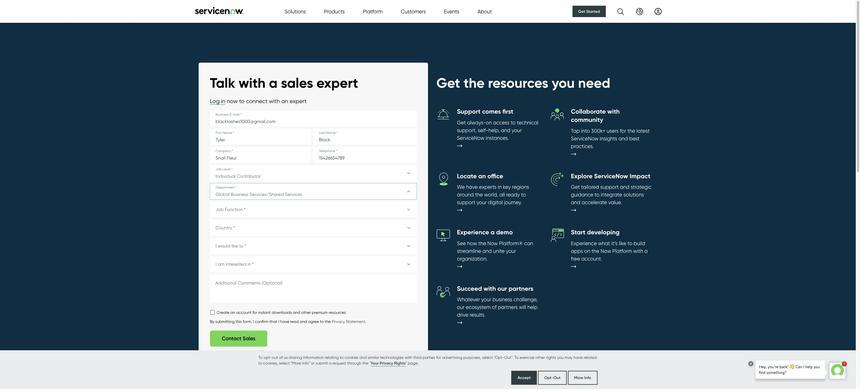 Task type: describe. For each thing, give the bounding box(es) containing it.
to inside get tailored support and strategic guidance to integrate solutions and accelerate value.
[[595, 192, 600, 198]]

through
[[347, 361, 361, 366]]

1 horizontal spatial resources
[[488, 74, 548, 91]]

more info
[[574, 375, 591, 380]]

0 horizontal spatial other
[[301, 310, 311, 315]]

solutions
[[624, 192, 644, 198]]

of inside the to opt-out of us sharing information relating to cookies and similar technologies with third parties for advertising purposes, select "opt-out".  to exercise other rights you may have related to cookies, select "more info" or submit a request through the "
[[279, 355, 283, 360]]

locate an office
[[457, 172, 503, 180]]

out".
[[504, 355, 514, 360]]

fields
[[220, 350, 230, 354]]

0 horizontal spatial privacy
[[332, 320, 345, 324]]

get the resources you need
[[437, 74, 610, 91]]

are
[[264, 350, 270, 354]]

and inside the to opt-out of us sharing information relating to cookies and similar technologies with third parties for advertising purposes, select "opt-out".  to exercise other rights you may have related to cookies, select "more info" or submit a request through the "
[[360, 355, 367, 360]]

cookies
[[345, 355, 359, 360]]

comes
[[482, 108, 501, 116]]

it's
[[612, 240, 618, 246]]

we
[[457, 184, 465, 190]]

1 vertical spatial for
[[252, 310, 257, 315]]

and right read
[[300, 320, 307, 324]]

1 vertical spatial have
[[280, 320, 289, 324]]

will
[[519, 304, 526, 310]]

to left "cookies,"
[[258, 361, 262, 366]]

form,
[[243, 320, 252, 324]]

products
[[324, 8, 345, 14]]

an up experts
[[478, 172, 486, 180]]

access
[[493, 120, 510, 126]]

an down talk with a sales expert
[[281, 98, 288, 105]]

servicenow up get tailored support and strategic guidance to integrate solutions and accelerate value. at the right
[[594, 172, 628, 180]]

value.
[[608, 200, 622, 206]]

customers
[[401, 8, 426, 14]]

Telephone telephone field
[[313, 147, 417, 163]]

with right fields
[[231, 350, 238, 354]]

see how the now platform® can streamline and unite your organization.
[[457, 240, 533, 262]]

1 horizontal spatial select
[[482, 355, 493, 360]]

office
[[488, 172, 503, 180]]

servicenow inside get always-on access to technical support, self-help, and your servicenow instances.
[[457, 135, 485, 141]]

locate
[[457, 172, 477, 180]]

your inside the see how the now platform® can streamline and unite your organization.
[[506, 248, 516, 254]]

tap into 300k+ users for the latest servicenow insights and best practices.
[[571, 128, 650, 149]]

for inside "tap into 300k+ users for the latest servicenow insights and best practices."
[[620, 128, 626, 134]]

and up read
[[293, 310, 300, 315]]

your inside whatever your business challenge, our ecosystem of partners will help drive results.
[[481, 297, 491, 303]]

have inside we have experts in key regions around the world, all ready to support your digital journey.
[[466, 184, 478, 190]]

your inside get always-on access to technical support, self-help, and your servicenow instances.
[[512, 127, 522, 133]]

out
[[554, 375, 561, 380]]

insights
[[600, 136, 617, 142]]

Business E-mail text field
[[210, 111, 417, 127]]

with right connect
[[269, 98, 280, 105]]

1 horizontal spatial our
[[498, 285, 507, 293]]

experts
[[479, 184, 497, 190]]

events button
[[444, 8, 459, 15]]

us
[[284, 355, 288, 360]]

get started
[[578, 9, 600, 14]]

and up solutions
[[620, 184, 630, 190]]

0 vertical spatial expert
[[317, 74, 358, 91]]

for inside the to opt-out of us sharing information relating to cookies and similar technologies with third parties for advertising purposes, select "opt-out".  to exercise other rights you may have related to cookies, select "more info" or submit a request through the "
[[436, 355, 441, 360]]

to inside get always-on access to technical support, self-help, and your servicenow instances.
[[511, 120, 516, 126]]

opt-
[[264, 355, 272, 360]]

parties
[[423, 355, 435, 360]]

start
[[571, 229, 586, 236]]

a up log in now to connect with an expert
[[269, 74, 278, 91]]

contact sales
[[222, 336, 255, 342]]

the inside the see how the now platform® can streamline and unite your organization.
[[478, 240, 486, 246]]

talk
[[210, 74, 235, 91]]

go to servicenow account image
[[655, 8, 662, 15]]

experience for experience what it's like to build apps on the now platform with a free account.
[[571, 240, 597, 246]]

confirm
[[255, 320, 269, 324]]

or
[[311, 361, 315, 366]]

info
[[584, 375, 591, 380]]

opt-out
[[544, 375, 561, 380]]

by
[[210, 320, 214, 324]]

into
[[581, 128, 590, 134]]

free
[[571, 256, 580, 262]]

sharing
[[289, 355, 302, 360]]

in inside we have experts in key regions around the world, all ready to support your digital journey.
[[498, 184, 502, 190]]

sales
[[281, 74, 313, 91]]

products button
[[324, 8, 345, 15]]

solutions
[[285, 8, 306, 14]]

log in link
[[210, 98, 225, 105]]

about button
[[478, 8, 492, 15]]

integrate
[[601, 192, 622, 198]]

agree
[[308, 320, 319, 324]]

to right now
[[239, 98, 245, 105]]

cookies,
[[263, 361, 278, 366]]

get always-on access to technical support, self-help, and your servicenow instances.
[[457, 120, 538, 141]]

guidance
[[571, 192, 593, 198]]

succeed
[[457, 285, 482, 293]]

help,
[[488, 127, 500, 133]]

whatever
[[457, 297, 480, 303]]

explore servicenow impact
[[571, 172, 650, 180]]

ecosystem
[[466, 304, 491, 310]]

advertising
[[442, 355, 462, 360]]

journey.
[[504, 200, 522, 206]]

experience a demo
[[457, 229, 513, 236]]

now
[[227, 98, 238, 105]]

account.
[[581, 256, 602, 262]]

0 horizontal spatial select
[[279, 361, 290, 366]]

solutions button
[[285, 8, 306, 15]]

like
[[619, 240, 626, 246]]

challenge,
[[514, 297, 538, 303]]

First Name text field
[[210, 129, 311, 145]]

events
[[444, 8, 459, 14]]

and inside get always-on access to technical support, self-help, and your servicenow instances.
[[501, 127, 510, 133]]

drive
[[457, 312, 468, 318]]

1 i from the left
[[253, 320, 254, 324]]

collaborate
[[571, 108, 606, 116]]

get for get started
[[578, 9, 585, 14]]

an left the asterisk
[[239, 350, 244, 354]]

best
[[629, 136, 640, 142]]

create
[[217, 310, 229, 315]]

regions
[[512, 184, 529, 190]]

rights
[[394, 361, 406, 366]]

0 vertical spatial partners
[[509, 285, 534, 293]]

your inside we have experts in key regions around the world, all ready to support your digital journey.
[[477, 200, 487, 206]]

on inside get always-on access to technical support, self-help, and your servicenow instances.
[[486, 120, 492, 126]]

info"
[[302, 361, 310, 366]]

all
[[500, 192, 505, 198]]

asterisk
[[245, 350, 259, 354]]

form fields with an asterisk (*) are required.
[[210, 350, 287, 354]]

third
[[413, 355, 422, 360]]

Last Name text field
[[313, 129, 417, 145]]

1 to from the left
[[258, 355, 263, 360]]

information
[[303, 355, 324, 360]]

to right the agree
[[320, 320, 324, 324]]

support inside we have experts in key regions around the world, all ready to support your digital journey.
[[457, 200, 475, 206]]

platform button
[[363, 8, 383, 15]]

support,
[[457, 127, 477, 133]]

of inside whatever your business challenge, our ecosystem of partners will help drive results.
[[492, 304, 497, 310]]

get for get always-on access to technical support, self-help, and your servicenow instances.
[[457, 120, 466, 126]]

streamline
[[457, 248, 481, 254]]

latest
[[637, 128, 650, 134]]

results.
[[470, 312, 486, 318]]

exercise
[[520, 355, 534, 360]]

similar
[[368, 355, 379, 360]]

2 to from the left
[[515, 355, 519, 360]]



Task type: locate. For each thing, give the bounding box(es) containing it.
with up page.
[[405, 355, 412, 360]]

have right may
[[574, 355, 583, 360]]

support down around
[[457, 200, 475, 206]]

1 horizontal spatial experience
[[571, 240, 597, 246]]

0 vertical spatial for
[[620, 128, 626, 134]]

support
[[457, 108, 481, 116]]

support inside get tailored support and strategic guidance to integrate solutions and accelerate value.
[[600, 184, 619, 190]]

opt-out button
[[538, 371, 567, 385]]

to opt-out of us sharing information relating to cookies and similar technologies with third parties for advertising purposes, select "opt-out".  to exercise other rights you may have related to cookies, select "more info" or submit a request through the "
[[258, 355, 597, 366]]

account
[[236, 310, 251, 315]]

experience for experience a demo
[[457, 229, 489, 236]]

our up the drive
[[457, 304, 465, 310]]

your down platform®
[[506, 248, 516, 254]]

1 vertical spatial resources
[[329, 310, 346, 315]]

need
[[578, 74, 610, 91]]

by submitting this form, i confirm that i have read and agree to the privacy statement .
[[210, 320, 366, 324]]

2 vertical spatial for
[[436, 355, 441, 360]]

"
[[369, 361, 371, 366], [406, 361, 407, 366]]

i right that
[[278, 320, 279, 324]]

our up business
[[498, 285, 507, 293]]

have inside the to opt-out of us sharing information relating to cookies and similar technologies with third parties for advertising purposes, select "opt-out".  to exercise other rights you may have related to cookies, select "more info" or submit a request through the "
[[574, 355, 583, 360]]

request
[[332, 361, 346, 366]]

impact
[[630, 172, 650, 180]]

and down access
[[501, 127, 510, 133]]

your up ecosystem
[[481, 297, 491, 303]]

explore
[[571, 172, 593, 180]]

to up accelerate
[[595, 192, 600, 198]]

" down similar
[[369, 361, 371, 366]]

world,
[[484, 192, 498, 198]]

1 vertical spatial of
[[279, 355, 283, 360]]

" inside your privacy rights " page.
[[406, 361, 407, 366]]

to
[[258, 355, 263, 360], [515, 355, 519, 360]]

1 vertical spatial platform
[[612, 248, 632, 254]]

servicenow down 'into'
[[571, 136, 599, 142]]

submitting
[[215, 320, 235, 324]]

on up account.
[[584, 248, 590, 254]]

0 horizontal spatial on
[[486, 120, 492, 126]]

0 horizontal spatial i
[[253, 320, 254, 324]]

for right users
[[620, 128, 626, 134]]

the inside "tap into 300k+ users for the latest servicenow insights and best practices."
[[628, 128, 635, 134]]

0 horizontal spatial of
[[279, 355, 283, 360]]

0 vertical spatial platform
[[363, 8, 383, 14]]

now
[[487, 240, 498, 246], [601, 248, 611, 254]]

0 horizontal spatial in
[[221, 98, 225, 105]]

partners
[[509, 285, 534, 293], [498, 304, 518, 310]]

0 horizontal spatial to
[[258, 355, 263, 360]]

0 horizontal spatial our
[[457, 304, 465, 310]]

1 vertical spatial expert
[[290, 98, 307, 105]]

contact sales button
[[210, 331, 267, 347]]

on
[[486, 120, 492, 126], [584, 248, 590, 254]]

succeed with our partners
[[457, 285, 534, 293]]

1 horizontal spatial now
[[601, 248, 611, 254]]

that
[[270, 320, 277, 324]]

0 horizontal spatial experience
[[457, 229, 489, 236]]

0 horizontal spatial for
[[252, 310, 257, 315]]

now inside experience what it's like to build apps on the now platform with a free account.
[[601, 248, 611, 254]]

with inside the to opt-out of us sharing information relating to cookies and similar technologies with third parties for advertising purposes, select "opt-out".  to exercise other rights you may have related to cookies, select "more info" or submit a request through the "
[[405, 355, 412, 360]]

to down (*)
[[258, 355, 263, 360]]

more
[[574, 375, 583, 380]]

2 " from the left
[[406, 361, 407, 366]]

2 horizontal spatial have
[[574, 355, 583, 360]]

1 vertical spatial other
[[535, 355, 545, 360]]

select left "opt-
[[482, 355, 493, 360]]

0 horizontal spatial support
[[457, 200, 475, 206]]

"opt-
[[494, 355, 504, 360]]

2 vertical spatial have
[[574, 355, 583, 360]]

build
[[634, 240, 645, 246]]

the inside the to opt-out of us sharing information relating to cookies and similar technologies with third parties for advertising purposes, select "opt-out".  to exercise other rights you may have related to cookies, select "more info" or submit a request through the "
[[362, 361, 369, 366]]

0 vertical spatial privacy
[[332, 320, 345, 324]]

with up connect
[[239, 74, 266, 91]]

1 vertical spatial you
[[557, 355, 564, 360]]

1 vertical spatial our
[[457, 304, 465, 310]]

other left rights
[[535, 355, 545, 360]]

1 horizontal spatial in
[[498, 184, 502, 190]]

to inside we have experts in key regions around the world, all ready to support your digital journey.
[[521, 192, 526, 198]]

tap
[[571, 128, 580, 134]]

technical
[[517, 120, 538, 126]]

of left "us"
[[279, 355, 283, 360]]

1 vertical spatial privacy
[[380, 361, 393, 366]]

privacy left statement
[[332, 320, 345, 324]]

0 vertical spatial on
[[486, 120, 492, 126]]

to up request
[[340, 355, 344, 360]]

0 horizontal spatial have
[[280, 320, 289, 324]]

1 horizontal spatial expert
[[317, 74, 358, 91]]

0 horizontal spatial expert
[[290, 98, 307, 105]]

partners up challenge,
[[509, 285, 534, 293]]

apps
[[571, 248, 583, 254]]

a inside experience what it's like to build apps on the now platform with a free account.
[[644, 248, 648, 254]]

community
[[571, 116, 603, 124]]

1 vertical spatial experience
[[571, 240, 597, 246]]

0 vertical spatial resources
[[488, 74, 548, 91]]

the inside we have experts in key regions around the world, all ready to support your digital journey.
[[475, 192, 483, 198]]

have down downloads
[[280, 320, 289, 324]]

on inside experience what it's like to build apps on the now platform with a free account.
[[584, 248, 590, 254]]

0 horizontal spatial resources
[[329, 310, 346, 315]]

1 vertical spatial select
[[279, 361, 290, 366]]

a inside the to opt-out of us sharing information relating to cookies and similar technologies with third parties for advertising purposes, select "opt-out".  to exercise other rights you may have related to cookies, select "more info" or submit a request through the "
[[329, 361, 331, 366]]

other up the agree
[[301, 310, 311, 315]]

relating
[[325, 355, 339, 360]]

a down build
[[644, 248, 648, 254]]

our inside whatever your business challenge, our ecosystem of partners will help drive results.
[[457, 304, 465, 310]]

to
[[239, 98, 245, 105], [511, 120, 516, 126], [521, 192, 526, 198], [595, 192, 600, 198], [628, 240, 633, 246], [320, 320, 324, 324], [340, 355, 344, 360], [258, 361, 262, 366]]

0 horizontal spatial now
[[487, 240, 498, 246]]

contact
[[222, 336, 241, 342]]

with up users
[[607, 108, 620, 116]]

and inside the see how the now platform® can streamline and unite your organization.
[[482, 248, 492, 254]]

2 i from the left
[[278, 320, 279, 324]]

1 horizontal spatial support
[[600, 184, 619, 190]]

1 vertical spatial partners
[[498, 304, 518, 310]]

now inside the see how the now platform® can streamline and unite your organization.
[[487, 240, 498, 246]]

more info button
[[568, 371, 598, 385]]

0 vertical spatial experience
[[457, 229, 489, 236]]

now up unite
[[487, 240, 498, 246]]

have
[[466, 184, 478, 190], [280, 320, 289, 324], [574, 355, 583, 360]]

around
[[457, 192, 474, 198]]

resources
[[488, 74, 548, 91], [329, 310, 346, 315]]

select down "us"
[[279, 361, 290, 366]]

related
[[584, 355, 597, 360]]

developing
[[587, 229, 620, 236]]

0 vertical spatial our
[[498, 285, 507, 293]]

form
[[210, 350, 219, 354]]

to right out".
[[515, 355, 519, 360]]

0 vertical spatial now
[[487, 240, 498, 246]]

1 vertical spatial on
[[584, 248, 590, 254]]

your
[[371, 361, 379, 366]]

get inside get always-on access to technical support, self-help, and your servicenow instances.
[[457, 120, 466, 126]]

i
[[253, 320, 254, 324], [278, 320, 279, 324]]

1 vertical spatial support
[[457, 200, 475, 206]]

required.
[[271, 350, 287, 354]]

partners down business
[[498, 304, 518, 310]]

1 horizontal spatial privacy
[[380, 361, 393, 366]]

0 vertical spatial in
[[221, 98, 225, 105]]

with up business
[[484, 285, 496, 293]]

help
[[527, 304, 538, 310]]

1 horizontal spatial have
[[466, 184, 478, 190]]

for left instant
[[252, 310, 257, 315]]

1 horizontal spatial "
[[406, 361, 407, 366]]

experience up 'how'
[[457, 229, 489, 236]]

" left page.
[[406, 361, 407, 366]]

0 vertical spatial support
[[600, 184, 619, 190]]

i right form,
[[253, 320, 254, 324]]

experience what it's like to build apps on the now platform with a free account.
[[571, 240, 648, 262]]

and left best
[[619, 136, 628, 142]]

1 horizontal spatial i
[[278, 320, 279, 324]]

get inside get tailored support and strategic guidance to integrate solutions and accelerate value.
[[571, 184, 580, 190]]

with inside collaborate with community
[[607, 108, 620, 116]]

and left unite
[[482, 248, 492, 254]]

0 vertical spatial you
[[552, 74, 575, 91]]

1 horizontal spatial on
[[584, 248, 590, 254]]

and left similar
[[360, 355, 367, 360]]

other
[[301, 310, 311, 315], [535, 355, 545, 360]]

1 horizontal spatial other
[[535, 355, 545, 360]]

with inside experience what it's like to build apps on the now platform with a free account.
[[633, 248, 643, 254]]

and inside "tap into 300k+ users for the latest servicenow insights and best practices."
[[619, 136, 628, 142]]

platform®
[[499, 240, 523, 246]]

privacy
[[332, 320, 345, 324], [380, 361, 393, 366]]

a left demo
[[491, 229, 495, 236]]

create an account for instant downloads and other premium resources
[[217, 310, 346, 315]]

and down the guidance
[[571, 200, 580, 206]]

0 vertical spatial have
[[466, 184, 478, 190]]

strategic
[[631, 184, 652, 190]]

log
[[210, 98, 220, 105]]

for
[[620, 128, 626, 134], [252, 310, 257, 315], [436, 355, 441, 360]]

to inside experience what it's like to build apps on the now platform with a free account.
[[628, 240, 633, 246]]

may
[[565, 355, 573, 360]]

support up integrate
[[600, 184, 619, 190]]

you inside the to opt-out of us sharing information relating to cookies and similar technologies with third parties for advertising purposes, select "opt-out".  to exercise other rights you may have related to cookies, select "more info" or submit a request through the "
[[557, 355, 564, 360]]

1 horizontal spatial platform
[[612, 248, 632, 254]]

1 vertical spatial now
[[601, 248, 611, 254]]

what
[[598, 240, 610, 246]]

privacy statement link
[[332, 320, 365, 324]]

" inside the to opt-out of us sharing information relating to cookies and similar technologies with third parties for advertising purposes, select "opt-out".  to exercise other rights you may have related to cookies, select "more info" or submit a request through the "
[[369, 361, 371, 366]]

1 horizontal spatial of
[[492, 304, 497, 310]]

None text field
[[210, 275, 417, 303]]

have up around
[[466, 184, 478, 190]]

unite
[[493, 248, 505, 254]]

experience up 'apps'
[[571, 240, 597, 246]]

privacy down "technologies"
[[380, 361, 393, 366]]

1 horizontal spatial for
[[436, 355, 441, 360]]

in right log
[[221, 98, 225, 105]]

servicenow inside "tap into 300k+ users for the latest servicenow insights and best practices."
[[571, 136, 599, 142]]

out
[[272, 355, 278, 360]]

0 vertical spatial select
[[482, 355, 493, 360]]

with down build
[[633, 248, 643, 254]]

started
[[586, 9, 600, 14]]

your down 'world,'
[[477, 200, 487, 206]]

to down regions
[[521, 192, 526, 198]]

1 horizontal spatial to
[[515, 355, 519, 360]]

servicenow image
[[194, 7, 244, 14]]

experience
[[457, 229, 489, 236], [571, 240, 597, 246]]

how
[[467, 240, 477, 246]]

partners inside whatever your business challenge, our ecosystem of partners will help drive results.
[[498, 304, 518, 310]]

in left key
[[498, 184, 502, 190]]

of down business
[[492, 304, 497, 310]]

support
[[600, 184, 619, 190], [457, 200, 475, 206]]

0 vertical spatial other
[[301, 310, 311, 315]]

to right access
[[511, 120, 516, 126]]

servicenow down support,
[[457, 135, 485, 141]]

Company text field
[[210, 147, 311, 163]]

accept button
[[511, 371, 537, 385]]

customers button
[[401, 8, 426, 15]]

1 vertical spatial in
[[498, 184, 502, 190]]

ready
[[506, 192, 520, 198]]

on up help,
[[486, 120, 492, 126]]

get for get tailored support and strategic guidance to integrate solutions and accelerate value.
[[571, 184, 580, 190]]

your down technical
[[512, 127, 522, 133]]

get for get the resources you need
[[437, 74, 460, 91]]

see
[[457, 240, 466, 246]]

to right like
[[628, 240, 633, 246]]

the inside experience what it's like to build apps on the now platform with a free account.
[[592, 248, 599, 254]]

this
[[236, 320, 242, 324]]

experience inside experience what it's like to build apps on the now platform with a free account.
[[571, 240, 597, 246]]

your
[[512, 127, 522, 133], [477, 200, 487, 206], [506, 248, 516, 254], [481, 297, 491, 303]]

a down the relating
[[329, 361, 331, 366]]

page.
[[408, 361, 419, 366]]

an right create
[[230, 310, 235, 315]]

instances.
[[486, 135, 509, 141]]

0 vertical spatial of
[[492, 304, 497, 310]]

platform inside experience what it's like to build apps on the now platform with a free account.
[[612, 248, 632, 254]]

other inside the to opt-out of us sharing information relating to cookies and similar technologies with third parties for advertising purposes, select "opt-out".  to exercise other rights you may have related to cookies, select "more info" or submit a request through the "
[[535, 355, 545, 360]]

1 " from the left
[[369, 361, 371, 366]]

instant
[[258, 310, 271, 315]]

key
[[503, 184, 511, 190]]

0 horizontal spatial platform
[[363, 8, 383, 14]]

2 horizontal spatial for
[[620, 128, 626, 134]]

for right parties
[[436, 355, 441, 360]]

your privacy rights link
[[371, 361, 406, 367]]

0 horizontal spatial "
[[369, 361, 371, 366]]

now down what
[[601, 248, 611, 254]]



Task type: vqa. For each thing, say whether or not it's contained in the screenshot.
- related to France - Français
no



